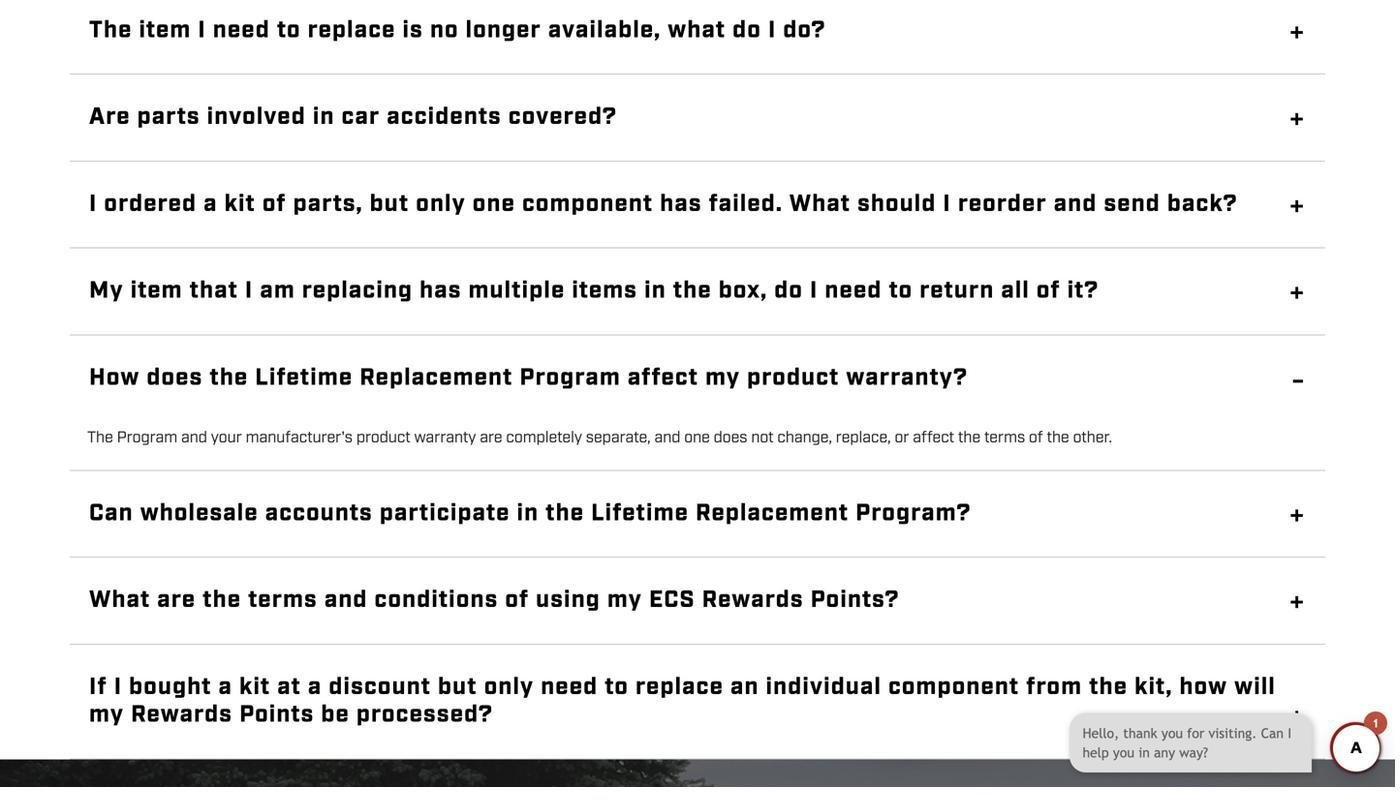 Task type: describe. For each thing, give the bounding box(es) containing it.
the up your
[[210, 363, 248, 394]]

0 vertical spatial product
[[747, 363, 840, 394]]

2 horizontal spatial my
[[705, 363, 740, 394]]

1 horizontal spatial a
[[219, 672, 233, 703]]

the down completely
[[546, 498, 584, 529]]

an
[[731, 672, 759, 703]]

am
[[260, 276, 295, 307]]

separate,
[[586, 428, 651, 448]]

0 vertical spatial what
[[790, 189, 851, 220]]

the for the item i need to replace is no longer available, what do i do?
[[89, 15, 132, 46]]

2 horizontal spatial a
[[308, 672, 322, 703]]

conditions
[[375, 585, 498, 616]]

no
[[430, 15, 459, 46]]

reorder
[[958, 189, 1047, 220]]

0 horizontal spatial has
[[420, 276, 462, 307]]

0 horizontal spatial to
[[277, 15, 301, 46]]

send
[[1104, 189, 1161, 220]]

warranty
[[414, 428, 476, 448]]

0 horizontal spatial do
[[733, 15, 762, 46]]

item for that
[[131, 276, 183, 307]]

item for i
[[139, 15, 191, 46]]

of left using
[[505, 585, 529, 616]]

claim image
[[0, 760, 1395, 788]]

or
[[895, 428, 909, 448]]

return
[[920, 276, 995, 307]]

are parts involved in car accidents covered?
[[89, 102, 617, 133]]

change,
[[778, 428, 832, 448]]

items
[[572, 276, 638, 307]]

2 horizontal spatial in
[[644, 276, 666, 307]]

car
[[342, 102, 380, 133]]

it?
[[1068, 276, 1099, 307]]

of left parts, on the left top of page
[[262, 189, 286, 220]]

will
[[1235, 672, 1276, 703]]

not
[[751, 428, 774, 448]]

do?
[[783, 15, 826, 46]]

is
[[403, 15, 423, 46]]

my inside if i bought a kit at a discount but only need to replace an individual component from the kit, how will my rewards points be processed?
[[89, 700, 124, 731]]

the program and your manufacturer's product warranty are completely separate, and one does not change, replace, or affect the terms of the other.
[[87, 428, 1112, 448]]

what
[[668, 15, 726, 46]]

failed.
[[709, 189, 783, 220]]

participate
[[380, 498, 510, 529]]

but inside if i bought a kit at a discount but only need to replace an individual component from the kit, how will my rewards points be processed?
[[438, 672, 477, 703]]

0 vertical spatial replacement
[[360, 363, 513, 394]]

1 horizontal spatial one
[[684, 428, 710, 448]]

the inside if i bought a kit at a discount but only need to replace an individual component from the kit, how will my rewards points be processed?
[[1089, 672, 1128, 703]]

and right separate,
[[654, 428, 681, 448]]

0 horizontal spatial one
[[473, 189, 515, 220]]

need inside if i bought a kit at a discount but only need to replace an individual component from the kit, how will my rewards points be processed?
[[541, 672, 598, 703]]

your
[[211, 428, 242, 448]]

individual
[[766, 672, 882, 703]]

0 vertical spatial does
[[147, 363, 203, 394]]

i right should
[[943, 189, 951, 220]]

1 vertical spatial are
[[157, 585, 196, 616]]

discount
[[329, 672, 431, 703]]

1 vertical spatial does
[[714, 428, 748, 448]]

and left conditions
[[324, 585, 368, 616]]

can wholesale accounts participate in the lifetime replacement program?
[[89, 498, 971, 529]]

1 vertical spatial program
[[117, 428, 177, 448]]

1 horizontal spatial rewards
[[702, 585, 804, 616]]

that
[[190, 276, 238, 307]]

box,
[[719, 276, 768, 307]]

rewards inside if i bought a kit at a discount but only need to replace an individual component from the kit, how will my rewards points be processed?
[[131, 700, 233, 731]]

my
[[89, 276, 124, 307]]

1 vertical spatial replacement
[[696, 498, 849, 529]]

the for the program and your manufacturer's product warranty are completely separate, and one does not change, replace, or affect the terms of the other.
[[87, 428, 113, 448]]

and left your
[[181, 428, 207, 448]]

from
[[1026, 672, 1083, 703]]

0 vertical spatial kit
[[224, 189, 256, 220]]

how
[[1180, 672, 1228, 703]]

of left other.
[[1029, 428, 1043, 448]]

0 vertical spatial are
[[480, 428, 503, 448]]

0 vertical spatial but
[[370, 189, 409, 220]]

replace inside if i bought a kit at a discount but only need to replace an individual component from the kit, how will my rewards points be processed?
[[636, 672, 724, 703]]

i right box, on the top of page
[[810, 276, 818, 307]]

2 horizontal spatial to
[[889, 276, 913, 307]]

0 horizontal spatial only
[[416, 189, 466, 220]]

1 vertical spatial product
[[356, 428, 411, 448]]

0 horizontal spatial component
[[522, 189, 653, 220]]



Task type: locate. For each thing, give the bounding box(es) containing it.
in right items
[[644, 276, 666, 307]]

product up change,
[[747, 363, 840, 394]]

2 vertical spatial in
[[517, 498, 539, 529]]

bought
[[129, 672, 212, 703]]

lifetime up manufacturer's
[[255, 363, 353, 394]]

0 horizontal spatial replace
[[308, 15, 396, 46]]

replace
[[308, 15, 396, 46], [636, 672, 724, 703]]

the left kit,
[[1089, 672, 1128, 703]]

are up the bought
[[157, 585, 196, 616]]

1 horizontal spatial has
[[660, 189, 702, 220]]

1 horizontal spatial in
[[517, 498, 539, 529]]

and left send
[[1054, 189, 1097, 220]]

ecs
[[649, 585, 695, 616]]

completely
[[506, 428, 582, 448]]

only
[[416, 189, 466, 220], [484, 672, 534, 703]]

does right how
[[147, 363, 203, 394]]

0 horizontal spatial terms
[[248, 585, 318, 616]]

i
[[198, 15, 206, 46], [768, 15, 777, 46], [89, 189, 97, 220], [943, 189, 951, 220], [245, 276, 253, 307], [810, 276, 818, 307], [114, 672, 122, 703]]

0 horizontal spatial lifetime
[[255, 363, 353, 394]]

to
[[277, 15, 301, 46], [889, 276, 913, 307], [605, 672, 629, 703]]

0 horizontal spatial product
[[356, 428, 411, 448]]

1 horizontal spatial but
[[438, 672, 477, 703]]

parts,
[[293, 189, 363, 220]]

0 vertical spatial component
[[522, 189, 653, 220]]

1 vertical spatial what
[[89, 585, 151, 616]]

1 vertical spatial the
[[87, 428, 113, 448]]

and
[[1054, 189, 1097, 220], [181, 428, 207, 448], [654, 428, 681, 448], [324, 585, 368, 616]]

if i bought a kit at a discount but only need to replace an individual component from the kit, how will my rewards points be processed?
[[89, 672, 1276, 731]]

1 horizontal spatial affect
[[913, 428, 955, 448]]

the right the or
[[958, 428, 981, 448]]

component
[[522, 189, 653, 220], [889, 672, 1020, 703]]

my
[[705, 363, 740, 394], [607, 585, 642, 616], [89, 700, 124, 731]]

do right box, on the top of page
[[774, 276, 803, 307]]

the left box, on the top of page
[[673, 276, 712, 307]]

are
[[89, 102, 130, 133]]

lifetime
[[255, 363, 353, 394], [591, 498, 689, 529]]

2 horizontal spatial need
[[825, 276, 882, 307]]

i right if
[[114, 672, 122, 703]]

1 vertical spatial my
[[607, 585, 642, 616]]

rewards right if
[[131, 700, 233, 731]]

should
[[858, 189, 936, 220]]

i inside if i bought a kit at a discount but only need to replace an individual component from the kit, how will my rewards points be processed?
[[114, 672, 122, 703]]

longer
[[466, 15, 542, 46]]

1 horizontal spatial replacement
[[696, 498, 849, 529]]

but
[[370, 189, 409, 220], [438, 672, 477, 703]]

0 vertical spatial rewards
[[702, 585, 804, 616]]

0 vertical spatial has
[[660, 189, 702, 220]]

has left failed.
[[660, 189, 702, 220]]

i left "am"
[[245, 276, 253, 307]]

parts
[[137, 102, 200, 133]]

1 horizontal spatial lifetime
[[591, 498, 689, 529]]

the
[[89, 15, 132, 46], [87, 428, 113, 448]]

1 horizontal spatial does
[[714, 428, 748, 448]]

to inside if i bought a kit at a discount but only need to replace an individual component from the kit, how will my rewards points be processed?
[[605, 672, 629, 703]]

1 vertical spatial kit
[[239, 672, 271, 703]]

are right 'warranty'
[[480, 428, 503, 448]]

i left ordered
[[89, 189, 97, 220]]

terms up at
[[248, 585, 318, 616]]

1 horizontal spatial replace
[[636, 672, 724, 703]]

affect right the or
[[913, 428, 955, 448]]

a right the bought
[[219, 672, 233, 703]]

the up are
[[89, 15, 132, 46]]

1 vertical spatial affect
[[913, 428, 955, 448]]

2 vertical spatial need
[[541, 672, 598, 703]]

0 vertical spatial need
[[213, 15, 270, 46]]

i up parts
[[198, 15, 206, 46]]

terms
[[984, 428, 1025, 448], [248, 585, 318, 616]]

other.
[[1073, 428, 1112, 448]]

0 horizontal spatial a
[[204, 189, 218, 220]]

0 vertical spatial program
[[520, 363, 621, 394]]

my item that i am replacing has multiple items in the box, do i need to return all of it?
[[89, 276, 1099, 307]]

kit inside if i bought a kit at a discount but only need to replace an individual component from the kit, how will my rewards points be processed?
[[239, 672, 271, 703]]

1 vertical spatial to
[[889, 276, 913, 307]]

in
[[313, 102, 335, 133], [644, 276, 666, 307], [517, 498, 539, 529]]

1 vertical spatial item
[[131, 276, 183, 307]]

1 vertical spatial replace
[[636, 672, 724, 703]]

a right ordered
[[204, 189, 218, 220]]

are
[[480, 428, 503, 448], [157, 585, 196, 616]]

0 vertical spatial my
[[705, 363, 740, 394]]

the down wholesale on the bottom left of the page
[[203, 585, 241, 616]]

item up parts
[[139, 15, 191, 46]]

only down the accidents
[[416, 189, 466, 220]]

all
[[1001, 276, 1030, 307]]

my down box, on the top of page
[[705, 363, 740, 394]]

warranty?
[[846, 363, 968, 394]]

affect
[[628, 363, 699, 394], [913, 428, 955, 448]]

rewards
[[702, 585, 804, 616], [131, 700, 233, 731]]

0 horizontal spatial replacement
[[360, 363, 513, 394]]

1 vertical spatial terms
[[248, 585, 318, 616]]

in down completely
[[517, 498, 539, 529]]

product
[[747, 363, 840, 394], [356, 428, 411, 448]]

1 horizontal spatial are
[[480, 428, 503, 448]]

lifetime down separate,
[[591, 498, 689, 529]]

1 horizontal spatial only
[[484, 672, 534, 703]]

back?
[[1168, 189, 1238, 220]]

my left the ecs
[[607, 585, 642, 616]]

1 vertical spatial in
[[644, 276, 666, 307]]

0 horizontal spatial does
[[147, 363, 203, 394]]

of right all
[[1037, 276, 1061, 307]]

affect up separate,
[[628, 363, 699, 394]]

do
[[733, 15, 762, 46], [774, 276, 803, 307]]

1 vertical spatial rewards
[[131, 700, 233, 731]]

replace,
[[836, 428, 891, 448]]

my left the bought
[[89, 700, 124, 731]]

what
[[790, 189, 851, 220], [89, 585, 151, 616]]

0 horizontal spatial my
[[89, 700, 124, 731]]

replace left an
[[636, 672, 724, 703]]

0 vertical spatial in
[[313, 102, 335, 133]]

1 vertical spatial component
[[889, 672, 1020, 703]]

0 vertical spatial one
[[473, 189, 515, 220]]

one up multiple
[[473, 189, 515, 220]]

only down what are the terms and conditions of using my ecs rewards points?
[[484, 672, 534, 703]]

replacement up 'warranty'
[[360, 363, 513, 394]]

if
[[89, 672, 107, 703]]

replacing
[[302, 276, 413, 307]]

points?
[[811, 585, 900, 616]]

i ordered a kit of parts, but only one component has failed.  what should i reorder and send back?
[[89, 189, 1238, 220]]

the down how
[[87, 428, 113, 448]]

replace left is at the top left
[[308, 15, 396, 46]]

1 horizontal spatial what
[[790, 189, 851, 220]]

but right parts, on the left top of page
[[370, 189, 409, 220]]

1 horizontal spatial product
[[747, 363, 840, 394]]

1 horizontal spatial program
[[520, 363, 621, 394]]

i left do?
[[768, 15, 777, 46]]

product left 'warranty'
[[356, 428, 411, 448]]

0 horizontal spatial but
[[370, 189, 409, 220]]

be
[[321, 700, 350, 731]]

1 horizontal spatial do
[[774, 276, 803, 307]]

2 vertical spatial my
[[89, 700, 124, 731]]

0 horizontal spatial need
[[213, 15, 270, 46]]

has
[[660, 189, 702, 220], [420, 276, 462, 307]]

at
[[277, 672, 301, 703]]

rewards right the ecs
[[702, 585, 804, 616]]

how does the lifetime replacement program affect my product warranty?
[[89, 363, 968, 394]]

how
[[89, 363, 140, 394]]

kit left parts, on the left top of page
[[224, 189, 256, 220]]

available,
[[548, 15, 661, 46]]

0 vertical spatial to
[[277, 15, 301, 46]]

1 vertical spatial lifetime
[[591, 498, 689, 529]]

0 vertical spatial lifetime
[[255, 363, 353, 394]]

1 horizontal spatial terms
[[984, 428, 1025, 448]]

replacement
[[360, 363, 513, 394], [696, 498, 849, 529]]

item
[[139, 15, 191, 46], [131, 276, 183, 307]]

only inside if i bought a kit at a discount but only need to replace an individual component from the kit, how will my rewards points be processed?
[[484, 672, 534, 703]]

wholesale
[[140, 498, 258, 529]]

1 horizontal spatial need
[[541, 672, 598, 703]]

0 vertical spatial affect
[[628, 363, 699, 394]]

multiple
[[469, 276, 565, 307]]

does left not
[[714, 428, 748, 448]]

2 vertical spatial to
[[605, 672, 629, 703]]

one left not
[[684, 428, 710, 448]]

the item i need to replace is no longer available, what do i do?
[[89, 15, 826, 46]]

of
[[262, 189, 286, 220], [1037, 276, 1061, 307], [1029, 428, 1043, 448], [505, 585, 529, 616]]

item right my
[[131, 276, 183, 307]]

replacement down not
[[696, 498, 849, 529]]

processed?
[[356, 700, 493, 731]]

terms left other.
[[984, 428, 1025, 448]]

0 horizontal spatial are
[[157, 585, 196, 616]]

can
[[89, 498, 133, 529]]

1 vertical spatial but
[[438, 672, 477, 703]]

0 horizontal spatial rewards
[[131, 700, 233, 731]]

0 horizontal spatial program
[[117, 428, 177, 448]]

kit left at
[[239, 672, 271, 703]]

using
[[536, 585, 601, 616]]

manufacturer's
[[246, 428, 353, 448]]

1 horizontal spatial to
[[605, 672, 629, 703]]

the
[[673, 276, 712, 307], [210, 363, 248, 394], [958, 428, 981, 448], [1047, 428, 1069, 448], [546, 498, 584, 529], [203, 585, 241, 616], [1089, 672, 1128, 703]]

component inside if i bought a kit at a discount but only need to replace an individual component from the kit, how will my rewards points be processed?
[[889, 672, 1020, 703]]

0 vertical spatial terms
[[984, 428, 1025, 448]]

0 vertical spatial only
[[416, 189, 466, 220]]

0 vertical spatial the
[[89, 15, 132, 46]]

0 vertical spatial item
[[139, 15, 191, 46]]

1 vertical spatial only
[[484, 672, 534, 703]]

program?
[[856, 498, 971, 529]]

accidents
[[387, 102, 502, 133]]

covered?
[[509, 102, 617, 133]]

involved
[[207, 102, 306, 133]]

1 horizontal spatial component
[[889, 672, 1020, 703]]

0 horizontal spatial what
[[89, 585, 151, 616]]

has left multiple
[[420, 276, 462, 307]]

but right discount
[[438, 672, 477, 703]]

1 vertical spatial one
[[684, 428, 710, 448]]

accounts
[[265, 498, 373, 529]]

one
[[473, 189, 515, 220], [684, 428, 710, 448]]

1 vertical spatial do
[[774, 276, 803, 307]]

program up completely
[[520, 363, 621, 394]]

points
[[239, 700, 314, 731]]

a
[[204, 189, 218, 220], [219, 672, 233, 703], [308, 672, 322, 703]]

kit,
[[1135, 672, 1173, 703]]

ordered
[[104, 189, 197, 220]]

1 vertical spatial need
[[825, 276, 882, 307]]

0 vertical spatial replace
[[308, 15, 396, 46]]

a right at
[[308, 672, 322, 703]]

program
[[520, 363, 621, 394], [117, 428, 177, 448]]

1 horizontal spatial my
[[607, 585, 642, 616]]

does
[[147, 363, 203, 394], [714, 428, 748, 448]]

0 horizontal spatial affect
[[628, 363, 699, 394]]

do right 'what'
[[733, 15, 762, 46]]

in left car
[[313, 102, 335, 133]]

what are the terms and conditions of using my ecs rewards points?
[[89, 585, 900, 616]]

program down how
[[117, 428, 177, 448]]

0 horizontal spatial in
[[313, 102, 335, 133]]

need
[[213, 15, 270, 46], [825, 276, 882, 307], [541, 672, 598, 703]]

1 vertical spatial has
[[420, 276, 462, 307]]

what down can
[[89, 585, 151, 616]]

the left other.
[[1047, 428, 1069, 448]]

what right failed.
[[790, 189, 851, 220]]

0 vertical spatial do
[[733, 15, 762, 46]]



Task type: vqa. For each thing, say whether or not it's contained in the screenshot.
left the What
yes



